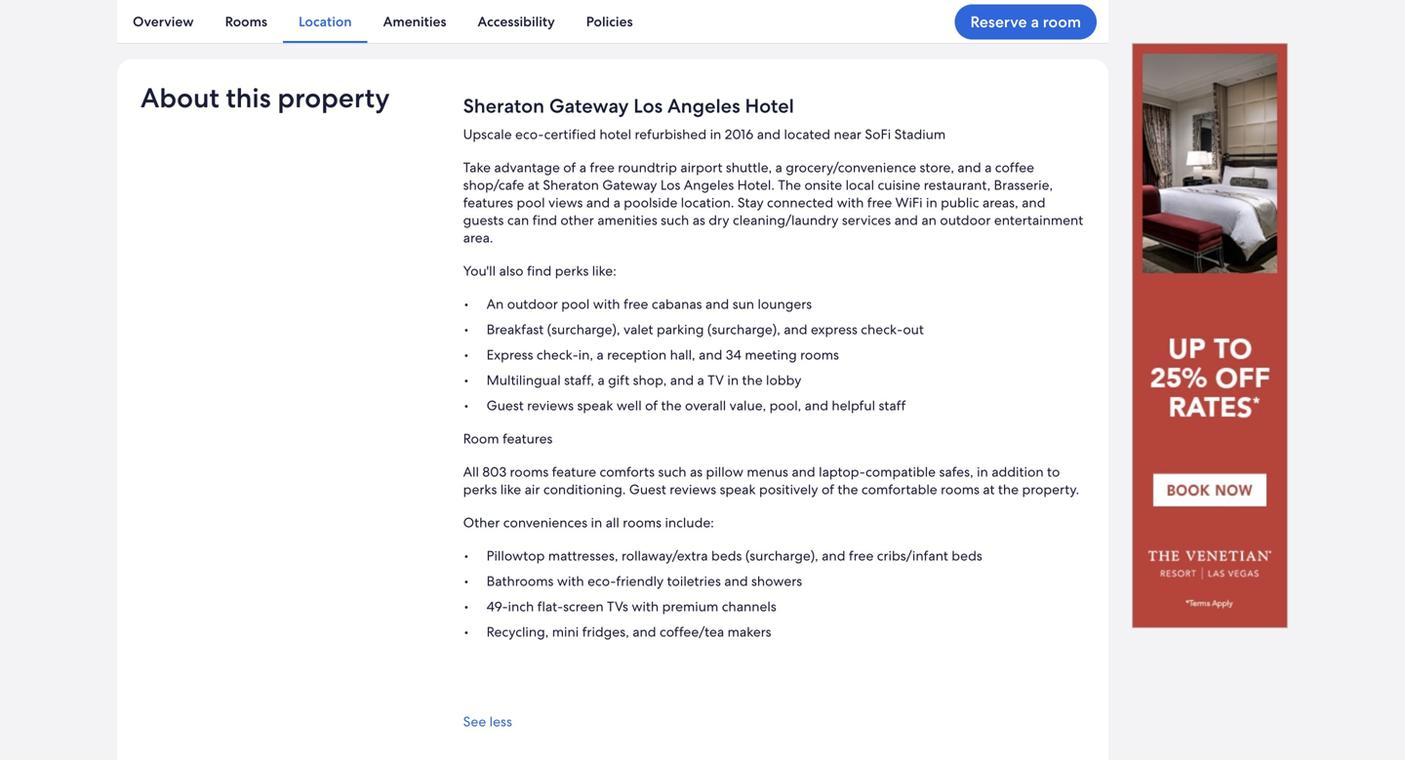 Task type: describe. For each thing, give the bounding box(es) containing it.
34
[[726, 346, 742, 364]]

located
[[784, 125, 831, 143]]

parking
[[657, 321, 704, 338]]

menus
[[747, 463, 789, 481]]

a inside button
[[1031, 12, 1039, 32]]

49-inch flat-screen tvs with premium channels list item
[[463, 598, 1085, 615]]

an outdoor pool with free cabanas and sun loungers list item
[[463, 295, 1085, 313]]

premium
[[662, 598, 719, 615]]

0 horizontal spatial eco-
[[515, 125, 544, 143]]

express check-in, a reception hall, and 34 meeting rooms list item
[[463, 346, 1085, 364]]

public
[[941, 194, 980, 211]]

express check-in, a reception hall, and 34 meeting rooms
[[487, 346, 839, 364]]

bathrooms with eco-friendly toiletries and showers
[[487, 572, 802, 590]]

0 vertical spatial angeles
[[668, 93, 741, 119]]

recycling,
[[487, 623, 549, 641]]

pool inside list
[[561, 295, 590, 313]]

this
[[226, 80, 271, 116]]

hall,
[[670, 346, 696, 364]]

dry
[[709, 211, 730, 229]]

cleaning/laundry
[[733, 211, 839, 229]]

0 horizontal spatial check-
[[537, 346, 579, 364]]

outdoor inside take advantage of a free roundtrip airport shuttle, a grocery/convenience store, and a coffee shop/cafe at sheraton gateway los angeles hotel. the onsite local cuisine restaurant, brasserie, features pool views and a poolside location. stay connected with free wifi in public areas, and guests can find other amenities such as dry cleaning/laundry services and an outdoor entertainment area.
[[940, 211, 991, 229]]

at inside take advantage of a free roundtrip airport shuttle, a grocery/convenience store, and a coffee shop/cafe at sheraton gateway los angeles hotel. the onsite local cuisine restaurant, brasserie, features pool views and a poolside location. stay connected with free wifi in public areas, and guests can find other amenities such as dry cleaning/laundry services and an outdoor entertainment area.
[[528, 176, 540, 194]]

a left gift
[[598, 371, 605, 389]]

see
[[463, 713, 486, 731]]

addition
[[992, 463, 1044, 481]]

amenities link
[[368, 0, 462, 43]]

and right pool, at the right bottom of the page
[[805, 397, 829, 414]]

in inside take advantage of a free roundtrip airport shuttle, a grocery/convenience store, and a coffee shop/cafe at sheraton gateway los angeles hotel. the onsite local cuisine restaurant, brasserie, features pool views and a poolside location. stay connected with free wifi in public areas, and guests can find other amenities such as dry cleaning/laundry services and an outdoor entertainment area.
[[926, 194, 938, 211]]

(surcharge), for rollaway/extra
[[746, 547, 819, 565]]

hotel.
[[738, 176, 775, 194]]

and inside all 803 rooms feature comforts such as pillow menus and laptop-compatible safes, in addition to perks like air conditioning. guest reviews speak positively of the comfortable rooms at the property.
[[792, 463, 816, 481]]

sheraton inside take advantage of a free roundtrip airport shuttle, a grocery/convenience store, and a coffee shop/cafe at sheraton gateway los angeles hotel. the onsite local cuisine restaurant, brasserie, features pool views and a poolside location. stay connected with free wifi in public areas, and guests can find other amenities such as dry cleaning/laundry services and an outdoor entertainment area.
[[543, 176, 599, 194]]

list containing pillowtop mattresses, rollaway/extra beds (surcharge), and free cribs/infant beds
[[463, 547, 1085, 641]]

toiletries
[[667, 572, 721, 590]]

makers
[[728, 623, 772, 641]]

well
[[617, 397, 642, 414]]

guests
[[463, 211, 504, 229]]

stay
[[738, 194, 764, 211]]

store,
[[920, 159, 955, 176]]

flat-
[[537, 598, 563, 615]]

onsite
[[805, 176, 843, 194]]

2 beds from the left
[[952, 547, 983, 565]]

see less button
[[463, 713, 1085, 731]]

less
[[490, 713, 512, 731]]

such inside take advantage of a free roundtrip airport shuttle, a grocery/convenience store, and a coffee shop/cafe at sheraton gateway los angeles hotel. the onsite local cuisine restaurant, brasserie, features pool views and a poolside location. stay connected with free wifi in public areas, and guests can find other amenities such as dry cleaning/laundry services and an outdoor entertainment area.
[[661, 211, 689, 229]]

policies link
[[571, 0, 649, 43]]

areas,
[[983, 194, 1019, 211]]

policies
[[586, 13, 633, 30]]

roundtrip
[[618, 159, 677, 176]]

helpful
[[832, 397, 876, 414]]

and down hotel
[[757, 125, 781, 143]]

you'll
[[463, 262, 496, 280]]

you'll also find perks like:
[[463, 262, 617, 280]]

pillowtop
[[487, 547, 545, 565]]

1 horizontal spatial of
[[645, 397, 658, 414]]

2 per adult from the left
[[526, 11, 566, 23]]

1 per from the left
[[290, 11, 305, 23]]

all
[[606, 514, 620, 531]]

sofi
[[865, 125, 891, 143]]

location
[[299, 13, 352, 30]]

49-
[[487, 598, 508, 615]]

free left cribs/infant
[[849, 547, 874, 565]]

room features
[[463, 430, 553, 447]]

the up value, on the bottom of page
[[742, 371, 763, 389]]

0 vertical spatial reviews
[[527, 397, 574, 414]]

cuisine
[[878, 176, 921, 194]]

screen
[[563, 598, 604, 615]]

reserve a room button
[[955, 4, 1097, 40]]

sheraton gateway los angeles hotel
[[463, 93, 794, 119]]

take
[[463, 159, 491, 176]]

pillowtop mattresses, rollaway/extra beds (surcharge), and free cribs/infant beds list item
[[463, 547, 1085, 565]]

find inside take advantage of a free roundtrip airport shuttle, a grocery/convenience store, and a coffee shop/cafe at sheraton gateway los angeles hotel. the onsite local cuisine restaurant, brasserie, features pool views and a poolside location. stay connected with free wifi in public areas, and guests can find other amenities such as dry cleaning/laundry services and an outdoor entertainment area.
[[533, 211, 557, 229]]

upscale eco-certified hotel refurbished in 2016 and located near sofi stadium
[[463, 125, 946, 143]]

breakfast
[[487, 321, 544, 338]]

at inside all 803 rooms feature comforts such as pillow menus and laptop-compatible safes, in addition to perks like air conditioning. guest reviews speak positively of the comfortable rooms at the property.
[[983, 481, 995, 498]]

shuttle,
[[726, 159, 772, 176]]

0 horizontal spatial outdoor
[[507, 295, 558, 313]]

of inside all 803 rooms feature comforts such as pillow menus and laptop-compatible safes, in addition to perks like air conditioning. guest reviews speak positively of the comfortable rooms at the property.
[[822, 481, 835, 498]]

rooms right 803
[[510, 463, 549, 481]]

restaurant,
[[924, 176, 991, 194]]

multilingual staff, a gift shop, and a tv in the lobby list item
[[463, 371, 1085, 389]]

2 per from the left
[[526, 11, 541, 23]]

near
[[834, 125, 862, 143]]

airport
[[681, 159, 723, 176]]

mini
[[552, 623, 579, 641]]

rooms link
[[209, 0, 283, 43]]

coffee/tea
[[660, 623, 724, 641]]

poolside
[[624, 194, 678, 211]]

as inside all 803 rooms feature comforts such as pillow menus and laptop-compatible safes, in addition to perks like air conditioning. guest reviews speak positively of the comfortable rooms at the property.
[[690, 463, 703, 481]]

and right store,
[[958, 159, 982, 176]]

guest inside list
[[487, 397, 524, 414]]

other conveniences in all rooms include:
[[463, 514, 714, 531]]

breakfast (surcharge), valet parking (surcharge), and express check-out list item
[[463, 321, 1085, 338]]

meeting
[[745, 346, 797, 364]]

free down the hotel
[[590, 159, 615, 176]]

in right tv
[[728, 371, 739, 389]]

a right hotel.
[[776, 159, 783, 176]]

all 803 rooms feature comforts such as pillow menus and laptop-compatible safes, in addition to perks like air conditioning. guest reviews speak positively of the comfortable rooms at the property.
[[463, 463, 1080, 498]]

coffee
[[995, 159, 1035, 176]]

the
[[778, 176, 801, 194]]

fridges,
[[582, 623, 629, 641]]

an outdoor pool with free cabanas and sun loungers
[[487, 295, 812, 313]]

gift
[[608, 371, 630, 389]]

room
[[463, 430, 499, 447]]

upscale
[[463, 125, 512, 143]]

out
[[903, 321, 924, 338]]

and down the 49-inch flat-screen tvs with premium channels
[[633, 623, 656, 641]]

such inside all 803 rooms feature comforts such as pillow menus and laptop-compatible safes, in addition to perks like air conditioning. guest reviews speak positively of the comfortable rooms at the property.
[[658, 463, 687, 481]]

multilingual staff, a gift shop, and a tv in the lobby
[[487, 371, 802, 389]]

list containing an outdoor pool with free cabanas and sun loungers
[[463, 295, 1085, 414]]

breakfast (surcharge), valet parking (surcharge), and express check-out
[[487, 321, 924, 338]]

1 vertical spatial find
[[527, 262, 552, 280]]



Task type: vqa. For each thing, say whether or not it's contained in the screenshot.
the (surcharge), for rollaway/extra
yes



Task type: locate. For each thing, give the bounding box(es) containing it.
lobby
[[766, 371, 802, 389]]

per adult right rooms
[[290, 11, 330, 23]]

features inside take advantage of a free roundtrip airport shuttle, a grocery/convenience store, and a coffee shop/cafe at sheraton gateway los angeles hotel. the onsite local cuisine restaurant, brasserie, features pool views and a poolside location. stay connected with free wifi in public areas, and guests can find other amenities such as dry cleaning/laundry services and an outdoor entertainment area.
[[463, 194, 513, 211]]

adult left policies 'link'
[[543, 11, 566, 23]]

such left dry
[[661, 211, 689, 229]]

0 vertical spatial of
[[563, 159, 576, 176]]

comfortable
[[862, 481, 938, 498]]

guest reviews speak well of the overall value, pool, and helpful staff list item
[[463, 397, 1085, 414]]

of inside take advantage of a free roundtrip airport shuttle, a grocery/convenience store, and a coffee shop/cafe at sheraton gateway los angeles hotel. the onsite local cuisine restaurant, brasserie, features pool views and a poolside location. stay connected with free wifi in public areas, and guests can find other amenities such as dry cleaning/laundry services and an outdoor entertainment area.
[[563, 159, 576, 176]]

take advantage of a free roundtrip airport shuttle, a grocery/convenience store, and a coffee shop/cafe at sheraton gateway los angeles hotel. the onsite local cuisine restaurant, brasserie, features pool views and a poolside location. stay connected with free wifi in public areas, and guests can find other amenities such as dry cleaning/laundry services and an outdoor entertainment area.
[[463, 159, 1084, 246]]

grocery/convenience
[[786, 159, 917, 176]]

1 horizontal spatial eco-
[[588, 572, 616, 590]]

reviews inside all 803 rooms feature comforts such as pillow menus and laptop-compatible safes, in addition to perks like air conditioning. guest reviews speak positively of the comfortable rooms at the property.
[[670, 481, 717, 498]]

guest up the include:
[[629, 481, 667, 498]]

brasserie,
[[994, 176, 1053, 194]]

1 horizontal spatial reviews
[[670, 481, 717, 498]]

of right well
[[645, 397, 658, 414]]

like
[[501, 481, 521, 498]]

hotel
[[745, 93, 794, 119]]

1 horizontal spatial perks
[[555, 262, 589, 280]]

1 vertical spatial check-
[[537, 346, 579, 364]]

1 vertical spatial of
[[645, 397, 658, 414]]

and up bathrooms with eco-friendly toiletries and showers list item at the bottom of the page
[[822, 547, 846, 565]]

gateway inside take advantage of a free roundtrip airport shuttle, a grocery/convenience store, and a coffee shop/cafe at sheraton gateway los angeles hotel. the onsite local cuisine restaurant, brasserie, features pool views and a poolside location. stay connected with free wifi in public areas, and guests can find other amenities such as dry cleaning/laundry services and an outdoor entertainment area.
[[603, 176, 657, 194]]

a down certified
[[579, 159, 587, 176]]

angeles up dry
[[684, 176, 734, 194]]

and left 34
[[699, 346, 723, 364]]

find right the can
[[533, 211, 557, 229]]

of down certified
[[563, 159, 576, 176]]

0 horizontal spatial speak
[[577, 397, 613, 414]]

0 vertical spatial eco-
[[515, 125, 544, 143]]

the
[[742, 371, 763, 389], [661, 397, 682, 414], [838, 481, 858, 498], [998, 481, 1019, 498]]

guest reviews speak well of the overall value, pool, and helpful staff
[[487, 397, 906, 414]]

0 vertical spatial outdoor
[[940, 211, 991, 229]]

1 vertical spatial features
[[503, 430, 553, 447]]

los up refurbished
[[634, 93, 663, 119]]

1 vertical spatial such
[[658, 463, 687, 481]]

0 vertical spatial los
[[634, 93, 663, 119]]

services
[[842, 211, 891, 229]]

0 horizontal spatial per
[[290, 11, 305, 23]]

shop/cafe
[[463, 176, 524, 194]]

area.
[[463, 229, 493, 246]]

0 vertical spatial list
[[117, 0, 1109, 43]]

pillow
[[706, 463, 744, 481]]

of
[[563, 159, 576, 176], [645, 397, 658, 414], [822, 481, 835, 498]]

per traveler
[[987, 11, 1039, 23]]

0 vertical spatial speak
[[577, 397, 613, 414]]

2 adult from the left
[[543, 11, 566, 23]]

2 vertical spatial of
[[822, 481, 835, 498]]

property
[[278, 80, 390, 116]]

in left all
[[591, 514, 603, 531]]

safes,
[[939, 463, 974, 481]]

beds up toiletries
[[712, 547, 742, 565]]

gateway up amenities
[[603, 176, 657, 194]]

sheraton
[[463, 93, 545, 119], [543, 176, 599, 194]]

los inside take advantage of a free roundtrip airport shuttle, a grocery/convenience store, and a coffee shop/cafe at sheraton gateway los angeles hotel. the onsite local cuisine restaurant, brasserie, features pool views and a poolside location. stay connected with free wifi in public areas, and guests can find other amenities such as dry cleaning/laundry services and an outdoor entertainment area.
[[661, 176, 681, 194]]

of right 'positively'
[[822, 481, 835, 498]]

1 vertical spatial sheraton
[[543, 176, 599, 194]]

beds
[[712, 547, 742, 565], [952, 547, 983, 565]]

pillowtop mattresses, rollaway/extra beds (surcharge), and free cribs/infant beds
[[487, 547, 983, 565]]

1 vertical spatial eco-
[[588, 572, 616, 590]]

free up valet
[[624, 295, 649, 313]]

advantage
[[494, 159, 560, 176]]

speak inside all 803 rooms feature comforts such as pillow menus and laptop-compatible safes, in addition to perks like air conditioning. guest reviews speak positively of the comfortable rooms at the property.
[[720, 481, 756, 498]]

conveniences
[[503, 514, 588, 531]]

1 adult from the left
[[307, 11, 330, 23]]

0 vertical spatial at
[[528, 176, 540, 194]]

1 horizontal spatial outdoor
[[940, 211, 991, 229]]

and left an
[[895, 211, 918, 229]]

1 horizontal spatial at
[[983, 481, 995, 498]]

such right comforts
[[658, 463, 687, 481]]

perks left like:
[[555, 262, 589, 280]]

about this property
[[141, 80, 390, 116]]

in
[[710, 125, 722, 143], [926, 194, 938, 211], [728, 371, 739, 389], [977, 463, 989, 481], [591, 514, 603, 531]]

list
[[117, 0, 1109, 43], [463, 295, 1085, 414], [463, 547, 1085, 641]]

1 horizontal spatial per
[[526, 11, 541, 23]]

cribs/infant
[[877, 547, 949, 565]]

showers
[[752, 572, 802, 590]]

0 horizontal spatial beds
[[712, 547, 742, 565]]

1 vertical spatial at
[[983, 481, 995, 498]]

laptop-
[[819, 463, 866, 481]]

traveler
[[1005, 11, 1039, 23]]

1 vertical spatial as
[[690, 463, 703, 481]]

1 vertical spatial los
[[661, 176, 681, 194]]

perks left the "like"
[[463, 481, 497, 498]]

angeles up upscale eco-certified hotel refurbished in 2016 and located near sofi stadium
[[668, 93, 741, 119]]

a right in,
[[597, 346, 604, 364]]

0 horizontal spatial pool
[[517, 194, 545, 211]]

check- right express
[[861, 321, 903, 338]]

0 vertical spatial perks
[[555, 262, 589, 280]]

pool left views
[[517, 194, 545, 211]]

local
[[846, 176, 875, 194]]

other
[[561, 211, 594, 229]]

0 vertical spatial as
[[693, 211, 706, 229]]

(surcharge), for valet
[[708, 321, 781, 338]]

1 vertical spatial list
[[463, 295, 1085, 414]]

0 horizontal spatial of
[[563, 159, 576, 176]]

1 vertical spatial perks
[[463, 481, 497, 498]]

(surcharge), up showers
[[746, 547, 819, 565]]

perks inside all 803 rooms feature comforts such as pillow menus and laptop-compatible safes, in addition to perks like air conditioning. guest reviews speak positively of the comfortable rooms at the property.
[[463, 481, 497, 498]]

rooms left addition
[[941, 481, 980, 498]]

speak
[[577, 397, 613, 414], [720, 481, 756, 498]]

perks
[[555, 262, 589, 280], [463, 481, 497, 498]]

angeles
[[668, 93, 741, 119], [684, 176, 734, 194]]

and down hall,
[[670, 371, 694, 389]]

rooms right all
[[623, 514, 662, 531]]

and down pillowtop mattresses, rollaway/extra beds (surcharge), and free cribs/infant beds
[[725, 572, 748, 590]]

1 vertical spatial angeles
[[684, 176, 734, 194]]

sheraton up upscale
[[463, 93, 545, 119]]

pool down "you'll also find perks like:"
[[561, 295, 590, 313]]

0 vertical spatial find
[[533, 211, 557, 229]]

a left the coffee
[[985, 159, 992, 176]]

and left sun
[[706, 295, 729, 313]]

a left poolside
[[614, 194, 621, 211]]

1 horizontal spatial adult
[[543, 11, 566, 23]]

1 vertical spatial gateway
[[603, 176, 657, 194]]

as
[[693, 211, 706, 229], [690, 463, 703, 481]]

rooms
[[225, 13, 267, 30]]

overall
[[685, 397, 726, 414]]

in right safes,
[[977, 463, 989, 481]]

rooms
[[801, 346, 839, 364], [510, 463, 549, 481], [941, 481, 980, 498], [623, 514, 662, 531]]

in left 2016
[[710, 125, 722, 143]]

0 vertical spatial such
[[661, 211, 689, 229]]

cabanas
[[652, 295, 702, 313]]

features right room
[[503, 430, 553, 447]]

(surcharge), down sun
[[708, 321, 781, 338]]

bathrooms with eco-friendly toiletries and showers list item
[[463, 572, 1085, 590]]

can
[[507, 211, 529, 229]]

recycling, mini fridges, and coffee/tea makers list item
[[463, 623, 1085, 641]]

2 horizontal spatial per
[[987, 11, 1003, 23]]

0 vertical spatial sheraton
[[463, 93, 545, 119]]

the left property.
[[998, 481, 1019, 498]]

1 horizontal spatial pool
[[561, 295, 590, 313]]

angeles inside take advantage of a free roundtrip airport shuttle, a grocery/convenience store, and a coffee shop/cafe at sheraton gateway los angeles hotel. the onsite local cuisine restaurant, brasserie, features pool views and a poolside location. stay connected with free wifi in public areas, and guests can find other amenities such as dry cleaning/laundry services and an outdoor entertainment area.
[[684, 176, 734, 194]]

0 vertical spatial pool
[[517, 194, 545, 211]]

list containing overview
[[117, 0, 1109, 43]]

guest down multilingual
[[487, 397, 524, 414]]

an
[[487, 295, 504, 313]]

as inside take advantage of a free roundtrip airport shuttle, a grocery/convenience store, and a coffee shop/cafe at sheraton gateway los angeles hotel. the onsite local cuisine restaurant, brasserie, features pool views and a poolside location. stay connected with free wifi in public areas, and guests can find other amenities such as dry cleaning/laundry services and an outdoor entertainment area.
[[693, 211, 706, 229]]

and right menus
[[792, 463, 816, 481]]

express
[[811, 321, 858, 338]]

an
[[922, 211, 937, 229]]

in inside all 803 rooms feature comforts such as pillow menus and laptop-compatible safes, in addition to perks like air conditioning. guest reviews speak positively of the comfortable rooms at the property.
[[977, 463, 989, 481]]

1 vertical spatial reviews
[[670, 481, 717, 498]]

as left dry
[[693, 211, 706, 229]]

staff,
[[564, 371, 594, 389]]

(surcharge), up in,
[[547, 321, 620, 338]]

1 horizontal spatial check-
[[861, 321, 903, 338]]

sheraton up other
[[543, 176, 599, 194]]

1 horizontal spatial speak
[[720, 481, 756, 498]]

0 horizontal spatial guest
[[487, 397, 524, 414]]

and right areas,
[[1022, 194, 1046, 211]]

rooms inside list
[[801, 346, 839, 364]]

outdoor down restaurant,
[[940, 211, 991, 229]]

per adult
[[290, 11, 330, 23], [526, 11, 566, 23]]

other
[[463, 514, 500, 531]]

location.
[[681, 194, 734, 211]]

eco- up advantage
[[515, 125, 544, 143]]

0 vertical spatial guest
[[487, 397, 524, 414]]

gateway up certified
[[549, 93, 629, 119]]

0 horizontal spatial per adult
[[290, 11, 330, 23]]

tvs
[[607, 598, 629, 615]]

0 horizontal spatial adult
[[307, 11, 330, 23]]

a left tv
[[697, 371, 705, 389]]

entertainment
[[995, 211, 1084, 229]]

1 horizontal spatial beds
[[952, 547, 983, 565]]

check- up staff, at the left of page
[[537, 346, 579, 364]]

pool
[[517, 194, 545, 211], [561, 295, 590, 313]]

to
[[1047, 463, 1060, 481]]

803
[[483, 463, 507, 481]]

with down bathrooms with eco-friendly toiletries and showers
[[632, 598, 659, 615]]

pool inside take advantage of a free roundtrip airport shuttle, a grocery/convenience store, and a coffee shop/cafe at sheraton gateway los angeles hotel. the onsite local cuisine restaurant, brasserie, features pool views and a poolside location. stay connected with free wifi in public areas, and guests can find other amenities such as dry cleaning/laundry services and an outdoor entertainment area.
[[517, 194, 545, 211]]

1 horizontal spatial guest
[[629, 481, 667, 498]]

outdoor
[[940, 211, 991, 229], [507, 295, 558, 313]]

reviews
[[527, 397, 574, 414], [670, 481, 717, 498]]

reviews up the include:
[[670, 481, 717, 498]]

per adult left policies 'link'
[[526, 11, 566, 23]]

loungers
[[758, 295, 812, 313]]

with inside take advantage of a free roundtrip airport shuttle, a grocery/convenience store, and a coffee shop/cafe at sheraton gateway los angeles hotel. the onsite local cuisine restaurant, brasserie, features pool views and a poolside location. stay connected with free wifi in public areas, and guests can find other amenities such as dry cleaning/laundry services and an outdoor entertainment area.
[[837, 194, 864, 211]]

49-inch flat-screen tvs with premium channels
[[487, 598, 777, 615]]

also
[[499, 262, 524, 280]]

in right 'wifi'
[[926, 194, 938, 211]]

valet
[[624, 321, 654, 338]]

in,
[[579, 346, 593, 364]]

per left traveler
[[987, 11, 1003, 23]]

conditioning.
[[544, 481, 626, 498]]

per right rooms
[[290, 11, 305, 23]]

reviews down multilingual
[[527, 397, 574, 414]]

with down mattresses, in the left of the page
[[557, 572, 584, 590]]

guest inside all 803 rooms feature comforts such as pillow menus and laptop-compatible safes, in addition to perks like air conditioning. guest reviews speak positively of the comfortable rooms at the property.
[[629, 481, 667, 498]]

accessibility link
[[462, 0, 571, 43]]

los left the location.
[[661, 176, 681, 194]]

refurbished
[[635, 125, 707, 143]]

tv
[[708, 371, 724, 389]]

room
[[1043, 12, 1082, 32]]

value,
[[730, 397, 766, 414]]

feature
[[552, 463, 597, 481]]

free left 'wifi'
[[868, 194, 892, 211]]

include:
[[665, 514, 714, 531]]

find right also
[[527, 262, 552, 280]]

reserve
[[971, 12, 1027, 32]]

with down like:
[[593, 295, 620, 313]]

a left room
[[1031, 12, 1039, 32]]

1 vertical spatial outdoor
[[507, 295, 558, 313]]

recycling, mini fridges, and coffee/tea makers
[[487, 623, 772, 641]]

(surcharge),
[[547, 321, 620, 338], [708, 321, 781, 338], [746, 547, 819, 565]]

amenities
[[383, 13, 447, 30]]

0 vertical spatial features
[[463, 194, 513, 211]]

positively
[[759, 481, 818, 498]]

at left views
[[528, 176, 540, 194]]

1 vertical spatial guest
[[629, 481, 667, 498]]

features up "area."
[[463, 194, 513, 211]]

speak left 'positively'
[[720, 481, 756, 498]]

1 vertical spatial speak
[[720, 481, 756, 498]]

per left policies 'link'
[[526, 11, 541, 23]]

at right safes,
[[983, 481, 995, 498]]

outdoor up breakfast
[[507, 295, 558, 313]]

and right views
[[586, 194, 610, 211]]

2 vertical spatial list
[[463, 547, 1085, 641]]

0 horizontal spatial at
[[528, 176, 540, 194]]

the down shop,
[[661, 397, 682, 414]]

beds right cribs/infant
[[952, 547, 983, 565]]

0 horizontal spatial reviews
[[527, 397, 574, 414]]

features
[[463, 194, 513, 211], [503, 430, 553, 447]]

1 vertical spatial pool
[[561, 295, 590, 313]]

2 horizontal spatial of
[[822, 481, 835, 498]]

0 horizontal spatial perks
[[463, 481, 497, 498]]

1 horizontal spatial per adult
[[526, 11, 566, 23]]

0 vertical spatial gateway
[[549, 93, 629, 119]]

rooms down express
[[801, 346, 839, 364]]

speak down staff, at the left of page
[[577, 397, 613, 414]]

1 per adult from the left
[[290, 11, 330, 23]]

sun
[[733, 295, 755, 313]]

3 per from the left
[[987, 11, 1003, 23]]

0 vertical spatial check-
[[861, 321, 903, 338]]

2016
[[725, 125, 754, 143]]

all
[[463, 463, 479, 481]]

rollaway/extra
[[622, 547, 708, 565]]

1 beds from the left
[[712, 547, 742, 565]]

the left comfortable
[[838, 481, 858, 498]]

eco- up tvs on the bottom
[[588, 572, 616, 590]]

per
[[290, 11, 305, 23], [526, 11, 541, 23], [987, 11, 1003, 23]]

comforts
[[600, 463, 655, 481]]

adult right rooms
[[307, 11, 330, 23]]

inch
[[508, 598, 534, 615]]

and down loungers
[[784, 321, 808, 338]]

with down grocery/convenience at the top right of page
[[837, 194, 864, 211]]

as left the pillow
[[690, 463, 703, 481]]



